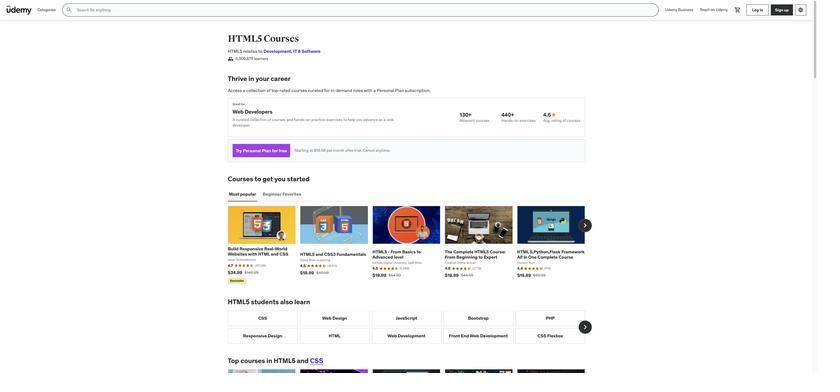 Task type: describe. For each thing, give the bounding box(es) containing it.
your
[[256, 74, 269, 83]]

also
[[280, 298, 293, 307]]

flexbox
[[548, 333, 563, 339]]

subscription.
[[405, 88, 431, 93]]

html5 - from basics to advanced level
[[373, 249, 421, 260]]

html5 for html5 - from basics to advanced level
[[373, 249, 387, 255]]

to inside the complete html5 course: from beginning to expert
[[479, 255, 483, 260]]

collection inside great for web developers a curated collection of courses and hands-on practice exercises to help you advance as a web developer.
[[250, 117, 267, 122]]

carousel element containing css
[[228, 311, 592, 344]]

-
[[388, 249, 390, 255]]

advance
[[364, 117, 378, 122]]

0 horizontal spatial you
[[275, 175, 286, 184]]

courses to get you started
[[228, 175, 310, 184]]

beginner
[[263, 192, 282, 197]]

courses right rating
[[567, 118, 581, 123]]

great for web developers a curated collection of courses and hands-on practice exercises to help you advance as a web developer.
[[233, 103, 394, 128]]

html link
[[300, 329, 370, 344]]

Search for anything text field
[[76, 5, 652, 15]]

web inside web development link
[[388, 333, 397, 339]]

submit search image
[[66, 7, 73, 13]]

in-
[[331, 88, 336, 93]]

the
[[445, 249, 453, 255]]

build responsive real-world websites with html and css
[[228, 246, 288, 257]]

css inside build responsive real-world websites with html and css
[[280, 252, 288, 257]]

beginner favorites
[[263, 192, 301, 197]]

0 vertical spatial personal
[[377, 88, 394, 93]]

try
[[236, 148, 242, 153]]

on inside teach on udemy link
[[711, 7, 715, 12]]

on inside great for web developers a curated collection of courses and hands-on practice exercises to help you advance as a web developer.
[[306, 117, 311, 122]]

front end web development
[[449, 333, 508, 339]]

exercises inside great for web developers a curated collection of courses and hands-on practice exercises to help you advance as a web developer.
[[327, 117, 343, 122]]

expert
[[484, 255, 498, 260]]

starting at $16.58 per month after trial. cancel anytime.
[[295, 148, 391, 153]]

top courses in html5 and css
[[228, 357, 324, 365]]

javascript link
[[372, 311, 442, 326]]

design for web design
[[333, 316, 347, 321]]

a inside great for web developers a curated collection of courses and hands-on practice exercises to help you advance as a web developer.
[[384, 117, 386, 122]]

front end web development link
[[444, 329, 514, 344]]

students
[[251, 298, 279, 307]]

html5 courses
[[228, 33, 299, 45]]

0 horizontal spatial css link
[[228, 311, 298, 326]]

html5 inside the complete html5 course: from beginning to expert
[[475, 249, 489, 255]]

advanced
[[373, 255, 393, 260]]

html5 and css3 fundamentals link
[[300, 252, 366, 257]]

starting
[[295, 148, 309, 153]]

$16.58
[[314, 148, 326, 153]]

month
[[333, 148, 345, 153]]

learn
[[295, 298, 310, 307]]

next image for html 5,python,flask framework all in one complete course
[[581, 222, 590, 230]]

from inside the html5 - from basics to advanced level
[[391, 249, 401, 255]]

next image for javascript
[[581, 323, 590, 332]]

most popular button
[[228, 188, 257, 201]]

rating
[[552, 118, 562, 123]]

a
[[233, 117, 235, 122]]

end
[[461, 333, 469, 339]]

html for html "link" at the left of the page
[[329, 333, 341, 339]]

fundamentals
[[337, 252, 366, 257]]

up
[[785, 7, 789, 12]]

130+
[[460, 112, 472, 118]]

udemy business
[[666, 7, 694, 12]]

try personal plan for free link
[[233, 144, 290, 158]]

build responsive real-world websites with html and css link
[[228, 246, 288, 257]]

per
[[327, 148, 332, 153]]

sign up link
[[771, 4, 793, 15]]

exercises inside 440+ hands-on exercises
[[520, 118, 536, 123]]

log in
[[753, 7, 763, 12]]

avg. rating of courses
[[543, 118, 581, 123]]

websites
[[228, 252, 247, 257]]

complete inside the html 5,python,flask framework all in one complete course
[[538, 255, 558, 260]]

javascript
[[396, 316, 417, 321]]

udemy inside "link"
[[666, 7, 678, 12]]

teach
[[700, 7, 710, 12]]

one
[[529, 255, 537, 260]]

responsive design
[[243, 333, 282, 339]]

html5 relates to development it & software
[[228, 48, 321, 54]]

bootstrap link
[[444, 311, 514, 326]]

1 vertical spatial personal
[[243, 148, 261, 153]]

responsive inside build responsive real-world websites with html and css
[[240, 246, 263, 252]]

web inside web design link
[[322, 316, 332, 321]]

responsive design link
[[228, 329, 298, 344]]

html5 for html5 relates to development it & software
[[228, 48, 242, 54]]

top-
[[272, 88, 280, 93]]

from inside the complete html5 course: from beginning to expert
[[445, 255, 456, 260]]

1 vertical spatial css link
[[310, 357, 324, 365]]

help
[[348, 117, 356, 122]]

developers
[[245, 108, 273, 115]]

thrive in your career
[[228, 74, 291, 83]]

basics
[[402, 249, 416, 255]]

demand
[[336, 88, 352, 93]]

html 5,python,flask framework all in one complete course link
[[517, 249, 585, 260]]

web inside front end web development link
[[470, 333, 479, 339]]

bootstrap
[[468, 316, 489, 321]]

most
[[229, 192, 239, 197]]

5,309,675 learners
[[236, 56, 268, 61]]

carousel element containing build responsive real-world websites with html and css
[[228, 206, 592, 285]]

1 vertical spatial responsive
[[243, 333, 267, 339]]

html5 for html5 and css3 fundamentals
[[300, 252, 315, 257]]

on inside 440+ hands-on exercises
[[515, 118, 519, 123]]

popular
[[240, 192, 256, 197]]

thrive
[[228, 74, 247, 83]]

web inside great for web developers a curated collection of courses and hands-on practice exercises to help you advance as a web developer.
[[233, 108, 244, 115]]

hands-
[[502, 118, 515, 123]]

relevant
[[460, 118, 475, 123]]

front
[[449, 333, 460, 339]]

relates
[[243, 48, 257, 54]]

1 horizontal spatial a
[[374, 88, 376, 93]]

php
[[546, 316, 555, 321]]

top
[[228, 357, 239, 365]]

log
[[753, 7, 759, 12]]

web design link
[[300, 311, 370, 326]]

courses inside 130+ relevant courses
[[476, 118, 490, 123]]

440+
[[502, 112, 514, 118]]



Task type: vqa. For each thing, say whether or not it's contained in the screenshot.
About us link
no



Task type: locate. For each thing, give the bounding box(es) containing it.
0 vertical spatial design
[[333, 316, 347, 321]]

build
[[228, 246, 239, 252]]

after
[[345, 148, 354, 153]]

2 next image from the top
[[581, 323, 590, 332]]

0 vertical spatial curated
[[308, 88, 323, 93]]

1 horizontal spatial exercises
[[520, 118, 536, 123]]

of left top-
[[267, 88, 271, 93]]

courses left hands-
[[272, 117, 286, 122]]

0 vertical spatial courses
[[264, 33, 299, 45]]

it
[[293, 48, 297, 54]]

design up 'top courses in html5 and css'
[[268, 333, 282, 339]]

0 horizontal spatial small image
[[228, 56, 233, 62]]

1 horizontal spatial development
[[398, 333, 426, 339]]

0 vertical spatial collection
[[246, 88, 266, 93]]

web right the end
[[470, 333, 479, 339]]

beginner favorites button
[[262, 188, 303, 201]]

plan
[[395, 88, 404, 93], [262, 148, 271, 153]]

development up the learners
[[264, 48, 291, 54]]

courses right "top"
[[241, 357, 265, 365]]

plan left subscription.
[[395, 88, 404, 93]]

web down javascript link
[[388, 333, 397, 339]]

in for thrive
[[249, 74, 254, 83]]

0 horizontal spatial html
[[258, 252, 270, 257]]

2 vertical spatial for
[[272, 148, 278, 153]]

for right the great
[[241, 103, 245, 106]]

great
[[233, 103, 240, 106]]

and inside build responsive real-world websites with html and css
[[271, 252, 279, 257]]

0 horizontal spatial from
[[391, 249, 401, 255]]

130+ relevant courses
[[460, 112, 490, 123]]

2 horizontal spatial for
[[324, 88, 330, 93]]

courses inside great for web developers a curated collection of courses and hands-on practice exercises to help you advance as a web developer.
[[272, 117, 286, 122]]

to inside the html5 - from basics to advanced level
[[417, 249, 421, 255]]

design
[[333, 316, 347, 321], [268, 333, 282, 339]]

html inside build responsive real-world websites with html and css
[[258, 252, 270, 257]]

web design
[[322, 316, 347, 321]]

1 horizontal spatial udemy
[[716, 7, 728, 12]]

1 vertical spatial plan
[[262, 148, 271, 153]]

0 horizontal spatial on
[[306, 117, 311, 122]]

exercises left "avg."
[[520, 118, 536, 123]]

curated left in-
[[308, 88, 323, 93]]

from left the beginning in the right of the page
[[445, 255, 456, 260]]

2 udemy from the left
[[716, 7, 728, 12]]

curated inside great for web developers a curated collection of courses and hands-on practice exercises to help you advance as a web developer.
[[236, 117, 249, 122]]

courses
[[264, 33, 299, 45], [228, 175, 253, 184]]

udemy
[[666, 7, 678, 12], [716, 7, 728, 12]]

anytime.
[[376, 148, 391, 153]]

web development link
[[372, 329, 442, 344]]

2 vertical spatial in
[[267, 357, 272, 365]]

courses
[[292, 88, 307, 93], [272, 117, 286, 122], [476, 118, 490, 123], [567, 118, 581, 123], [241, 357, 265, 365]]

web developers link
[[233, 108, 273, 115]]

of
[[267, 88, 271, 93], [268, 117, 271, 122], [563, 118, 566, 123]]

with inside build responsive real-world websites with html and css
[[248, 252, 257, 257]]

with inside thrive in your career element
[[364, 88, 373, 93]]

html5 for html5 courses
[[228, 33, 262, 45]]

most popular
[[229, 192, 256, 197]]

courses right relevant
[[476, 118, 490, 123]]

teach on udemy
[[700, 7, 728, 12]]

440+ hands-on exercises
[[502, 112, 536, 123]]

to inside great for web developers a curated collection of courses and hands-on practice exercises to help you advance as a web developer.
[[344, 117, 347, 122]]

plan left free on the top left of the page
[[262, 148, 271, 153]]

1 vertical spatial next image
[[581, 323, 590, 332]]

categories button
[[34, 3, 59, 17]]

1 horizontal spatial from
[[445, 255, 456, 260]]

log in link
[[747, 4, 769, 15]]

small image inside thrive in your career element
[[551, 112, 557, 118]]

2 horizontal spatial html
[[517, 249, 529, 255]]

of down developers
[[268, 117, 271, 122]]

collection down developers
[[250, 117, 267, 122]]

0 vertical spatial responsive
[[240, 246, 263, 252]]

0 vertical spatial for
[[324, 88, 330, 93]]

0 vertical spatial carousel element
[[228, 206, 592, 285]]

0 horizontal spatial with
[[248, 252, 257, 257]]

1 vertical spatial courses
[[228, 175, 253, 184]]

for left in-
[[324, 88, 330, 93]]

a right 'access' at the top left of page
[[243, 88, 245, 93]]

learners
[[254, 56, 268, 61]]

with right websites on the left of page
[[248, 252, 257, 257]]

level
[[394, 255, 404, 260]]

a right as
[[384, 117, 386, 122]]

complete inside the complete html5 course: from beginning to expert
[[454, 249, 474, 255]]

for left free on the top left of the page
[[272, 148, 278, 153]]

to left get
[[255, 175, 261, 184]]

design up html "link" at the left of the page
[[333, 316, 347, 321]]

udemy image
[[7, 5, 32, 15]]

css3
[[324, 252, 336, 257]]

sign
[[776, 7, 784, 12]]

1 vertical spatial for
[[241, 103, 245, 106]]

html left 5,python,flask
[[517, 249, 529, 255]]

responsive
[[240, 246, 263, 252], [243, 333, 267, 339]]

design for responsive design
[[268, 333, 282, 339]]

small image
[[228, 56, 233, 62], [551, 112, 557, 118]]

0 vertical spatial css link
[[228, 311, 298, 326]]

web
[[387, 117, 394, 122]]

to right basics
[[417, 249, 421, 255]]

1 horizontal spatial personal
[[377, 88, 394, 93]]

from right the -
[[391, 249, 401, 255]]

cancel
[[363, 148, 375, 153]]

carousel element
[[228, 206, 592, 285], [228, 311, 592, 344]]

0 horizontal spatial a
[[243, 88, 245, 93]]

1 vertical spatial carousel element
[[228, 311, 592, 344]]

to left help
[[344, 117, 347, 122]]

practice
[[312, 117, 326, 122]]

css flexbox link
[[516, 329, 585, 344]]

2 horizontal spatial a
[[384, 117, 386, 122]]

access
[[228, 88, 242, 93]]

1 horizontal spatial with
[[364, 88, 373, 93]]

in
[[524, 255, 528, 260]]

it & software link
[[291, 48, 321, 54]]

0 horizontal spatial exercises
[[327, 117, 343, 122]]

1 udemy from the left
[[666, 7, 678, 12]]

udemy left shopping cart with 0 items "icon"
[[716, 7, 728, 12]]

avg.
[[543, 118, 551, 123]]

you inside great for web developers a curated collection of courses and hands-on practice exercises to help you advance as a web developer.
[[356, 117, 363, 122]]

2 horizontal spatial on
[[711, 7, 715, 12]]

1 vertical spatial in
[[249, 74, 254, 83]]

and inside great for web developers a curated collection of courses and hands-on practice exercises to help you advance as a web developer.
[[287, 117, 293, 122]]

at
[[310, 148, 313, 153]]

html
[[517, 249, 529, 255], [258, 252, 270, 257], [329, 333, 341, 339]]

0 horizontal spatial courses
[[228, 175, 253, 184]]

1 horizontal spatial plan
[[395, 88, 404, 93]]

4.6
[[543, 112, 551, 118]]

0 vertical spatial with
[[364, 88, 373, 93]]

framework
[[562, 249, 585, 255]]

html down web design link
[[329, 333, 341, 339]]

udemy business link
[[662, 3, 697, 17]]

1 horizontal spatial you
[[356, 117, 363, 122]]

on right "440+"
[[515, 118, 519, 123]]

0 horizontal spatial personal
[[243, 148, 261, 153]]

2 horizontal spatial in
[[760, 7, 763, 12]]

courses up most popular
[[228, 175, 253, 184]]

development down javascript link
[[398, 333, 426, 339]]

development
[[264, 48, 291, 54], [398, 333, 426, 339], [480, 333, 508, 339]]

1 horizontal spatial for
[[272, 148, 278, 153]]

personal right roles
[[377, 88, 394, 93]]

1 horizontal spatial on
[[515, 118, 519, 123]]

beginning
[[457, 255, 478, 260]]

0 vertical spatial small image
[[228, 56, 233, 62]]

business
[[678, 7, 694, 12]]

development for front
[[480, 333, 508, 339]]

development link
[[264, 48, 291, 54]]

as
[[379, 117, 383, 122]]

2 carousel element from the top
[[228, 311, 592, 344]]

1 vertical spatial curated
[[236, 117, 249, 122]]

0 horizontal spatial complete
[[454, 249, 474, 255]]

1 horizontal spatial complete
[[538, 255, 558, 260]]

curated
[[308, 88, 323, 93], [236, 117, 249, 122]]

web up html "link" at the left of the page
[[322, 316, 332, 321]]

0 horizontal spatial plan
[[262, 148, 271, 153]]

with right roles
[[364, 88, 373, 93]]

css
[[280, 252, 288, 257], [258, 316, 267, 321], [538, 333, 547, 339], [310, 357, 324, 365]]

thrive in your career element
[[228, 74, 585, 162]]

of inside great for web developers a curated collection of courses and hands-on practice exercises to help you advance as a web developer.
[[268, 117, 271, 122]]

get
[[263, 175, 273, 184]]

curated up developer.
[[236, 117, 249, 122]]

a right roles
[[374, 88, 376, 93]]

1 horizontal spatial curated
[[308, 88, 323, 93]]

0 vertical spatial next image
[[581, 222, 590, 230]]

1 vertical spatial small image
[[551, 112, 557, 118]]

css inside 'link'
[[538, 333, 547, 339]]

0 vertical spatial you
[[356, 117, 363, 122]]

collection down thrive in your career at left top
[[246, 88, 266, 93]]

html left 'world'
[[258, 252, 270, 257]]

html5 inside the html5 - from basics to advanced level
[[373, 249, 387, 255]]

web development
[[388, 333, 426, 339]]

shopping cart with 0 items image
[[735, 7, 741, 13]]

you right help
[[356, 117, 363, 122]]

in down responsive design link
[[267, 357, 272, 365]]

php link
[[516, 311, 585, 326]]

1 carousel element from the top
[[228, 206, 592, 285]]

1 horizontal spatial courses
[[264, 33, 299, 45]]

html5 for html5 students also learn
[[228, 298, 250, 307]]

of right rating
[[563, 118, 566, 123]]

next image
[[581, 222, 590, 230], [581, 323, 590, 332]]

0 horizontal spatial design
[[268, 333, 282, 339]]

small image left the '5,309,675'
[[228, 56, 233, 62]]

and
[[287, 117, 293, 122], [271, 252, 279, 257], [316, 252, 323, 257], [297, 357, 309, 365]]

you right get
[[275, 175, 286, 184]]

trial.
[[354, 148, 362, 153]]

1 horizontal spatial design
[[333, 316, 347, 321]]

0 horizontal spatial udemy
[[666, 7, 678, 12]]

0 horizontal spatial in
[[249, 74, 254, 83]]

complete
[[454, 249, 474, 255], [538, 255, 558, 260]]

&
[[298, 48, 301, 54]]

from
[[391, 249, 401, 255], [445, 255, 456, 260]]

5,309,675
[[236, 56, 253, 61]]

0 horizontal spatial curated
[[236, 117, 249, 122]]

0 vertical spatial plan
[[395, 88, 404, 93]]

choose a language image
[[798, 7, 804, 13]]

html 5,python,flask framework all in one complete course
[[517, 249, 585, 260]]

real-
[[264, 246, 275, 252]]

1 horizontal spatial html
[[329, 333, 341, 339]]

access a collection of top-rated courses curated for in-demand roles with a personal plan subscription.
[[228, 88, 431, 93]]

html5 - from basics to advanced level link
[[373, 249, 421, 260]]

0 horizontal spatial for
[[241, 103, 245, 106]]

1 vertical spatial design
[[268, 333, 282, 339]]

personal right try
[[243, 148, 261, 153]]

the complete html5 course: from beginning to expert
[[445, 249, 506, 260]]

all
[[517, 255, 523, 260]]

1 vertical spatial with
[[248, 252, 257, 257]]

html for html 5,python,flask framework all in one complete course
[[517, 249, 529, 255]]

complete right one
[[538, 255, 558, 260]]

on right teach
[[711, 7, 715, 12]]

on
[[711, 7, 715, 12], [306, 117, 311, 122], [515, 118, 519, 123]]

sign up
[[776, 7, 789, 12]]

html5 students also learn
[[228, 298, 310, 307]]

in left the 'your'
[[249, 74, 254, 83]]

2 horizontal spatial development
[[480, 333, 508, 339]]

roles
[[353, 88, 363, 93]]

development for html5
[[264, 48, 291, 54]]

in right log
[[760, 7, 763, 12]]

collection
[[246, 88, 266, 93], [250, 117, 267, 122]]

1 vertical spatial you
[[275, 175, 286, 184]]

personal
[[377, 88, 394, 93], [243, 148, 261, 153]]

1 horizontal spatial css link
[[310, 357, 324, 365]]

teach on udemy link
[[697, 3, 731, 17]]

small image up rating
[[551, 112, 557, 118]]

html inside the html 5,python,flask framework all in one complete course
[[517, 249, 529, 255]]

to left expert
[[479, 255, 483, 260]]

1 horizontal spatial in
[[267, 357, 272, 365]]

exercises right practice
[[327, 117, 343, 122]]

0 vertical spatial in
[[760, 7, 763, 12]]

categories
[[37, 7, 56, 12]]

1 next image from the top
[[581, 222, 590, 230]]

courses right rated
[[292, 88, 307, 93]]

0 horizontal spatial development
[[264, 48, 291, 54]]

development down "bootstrap" link
[[480, 333, 508, 339]]

favorites
[[283, 192, 301, 197]]

in for log
[[760, 7, 763, 12]]

to up the learners
[[258, 48, 263, 54]]

for inside great for web developers a curated collection of courses and hands-on practice exercises to help you advance as a web developer.
[[241, 103, 245, 106]]

html5 and css3 fundamentals
[[300, 252, 366, 257]]

1 horizontal spatial small image
[[551, 112, 557, 118]]

courses up development link on the left top of the page
[[264, 33, 299, 45]]

udemy left business
[[666, 7, 678, 12]]

web down the great
[[233, 108, 244, 115]]

complete right the the
[[454, 249, 474, 255]]

on left practice
[[306, 117, 311, 122]]

1 vertical spatial collection
[[250, 117, 267, 122]]



